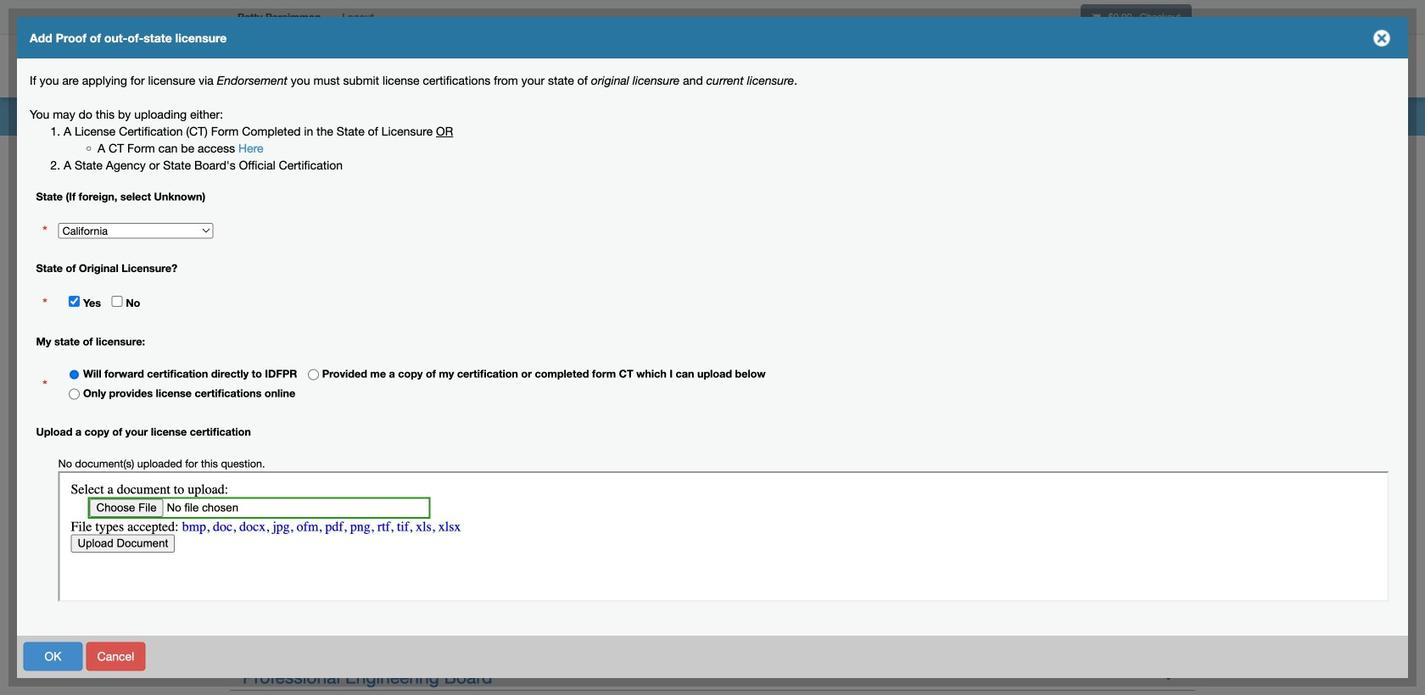Task type: vqa. For each thing, say whether or not it's contained in the screenshot.
chevron down icon
yes



Task type: locate. For each thing, give the bounding box(es) containing it.
close window image
[[1369, 25, 1396, 52]]

chevron down image
[[1160, 469, 1178, 487], [1160, 665, 1178, 683]]

0 vertical spatial chevron down image
[[1160, 469, 1178, 487]]

1 chevron down image from the top
[[1160, 469, 1178, 487]]

1 vertical spatial chevron down image
[[1160, 665, 1178, 683]]

shopping cart image
[[1092, 12, 1101, 22]]

None button
[[23, 643, 83, 672], [86, 643, 145, 672], [245, 643, 313, 672], [316, 643, 363, 672], [1284, 643, 1389, 672], [23, 643, 83, 672], [86, 643, 145, 672], [245, 643, 313, 672], [316, 643, 363, 672], [1284, 643, 1389, 672]]

None radio
[[308, 370, 319, 381]]

None checkbox
[[69, 296, 80, 307], [112, 296, 123, 307], [69, 296, 80, 307], [112, 296, 123, 307]]

illinois department of financial and professional regulation image
[[229, 38, 616, 92]]

None radio
[[69, 370, 80, 381], [69, 389, 80, 400], [69, 370, 80, 381], [69, 389, 80, 400]]



Task type: describe. For each thing, give the bounding box(es) containing it.
close window image
[[1369, 25, 1396, 52]]

2 chevron down image from the top
[[1160, 665, 1178, 683]]



